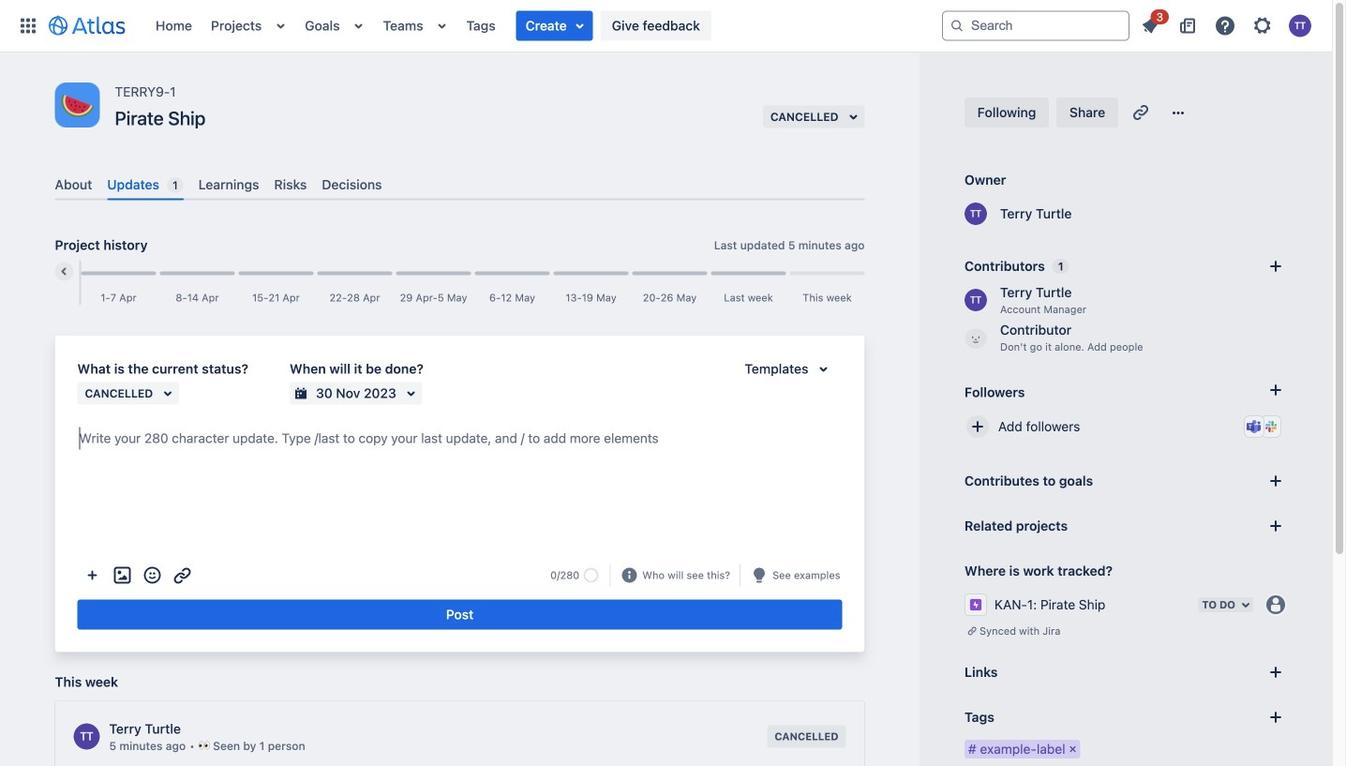 Task type: describe. For each thing, give the bounding box(es) containing it.
account image
[[1290, 15, 1312, 37]]

notifications image
[[1140, 15, 1162, 37]]

insert emoji image
[[141, 564, 164, 587]]

Search field
[[943, 11, 1130, 41]]

0 horizontal spatial list
[[146, 0, 943, 52]]

list item inside list
[[516, 11, 593, 41]]

add follower image
[[967, 415, 990, 438]]

search image
[[950, 18, 965, 33]]

add a follower image
[[1265, 379, 1288, 401]]

slack logo showing nan channels are connected to this project image
[[1264, 419, 1279, 434]]

switch to... image
[[17, 15, 39, 37]]

top element
[[11, 0, 943, 52]]

settings image
[[1252, 15, 1275, 37]]



Task type: locate. For each thing, give the bounding box(es) containing it.
list item
[[1134, 7, 1170, 41], [516, 11, 593, 41]]

1 horizontal spatial list
[[1134, 7, 1322, 41]]

close tag image
[[1066, 742, 1081, 757]]

None search field
[[943, 11, 1130, 41]]

add files, videos, or images image
[[111, 564, 134, 587]]

list
[[146, 0, 943, 52], [1134, 7, 1322, 41]]

tab list
[[47, 169, 873, 200]]

msteams logo showing  channels are connected to this project image
[[1247, 419, 1262, 434]]

Main content area, start typing to enter text. text field
[[77, 427, 843, 457]]

more actions image
[[81, 564, 104, 587]]

insert link image
[[171, 564, 194, 587]]

1 horizontal spatial list item
[[1134, 7, 1170, 41]]

scroll left image
[[53, 260, 76, 283]]

banner
[[0, 0, 1333, 53]]

help image
[[1215, 15, 1237, 37]]

link image
[[965, 624, 980, 639]]

0 horizontal spatial list item
[[516, 11, 593, 41]]



Task type: vqa. For each thing, say whether or not it's contained in the screenshot.
townsquare image
no



